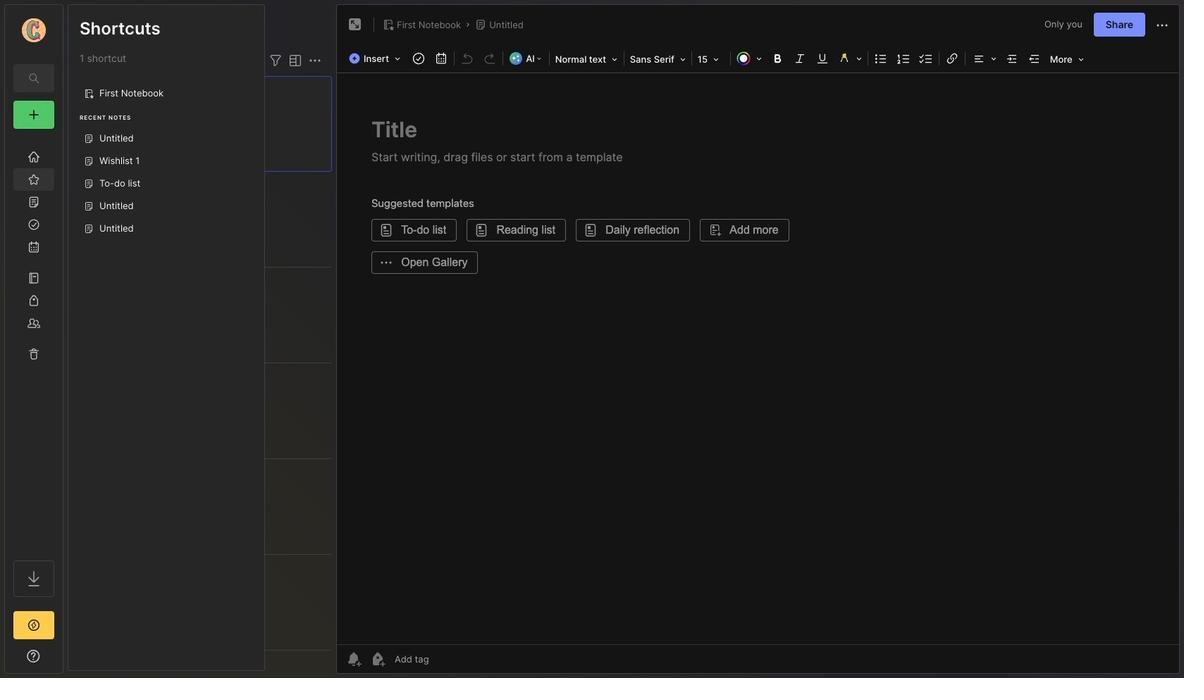 Task type: describe. For each thing, give the bounding box(es) containing it.
font color image
[[732, 49, 766, 68]]

Note Editor text field
[[337, 73, 1179, 645]]

add tag image
[[369, 651, 386, 668]]

calendar event image
[[431, 49, 451, 68]]

note window element
[[336, 4, 1180, 674]]

click to expand image
[[62, 653, 72, 670]]

highlight image
[[834, 49, 866, 68]]

underline image
[[812, 49, 832, 68]]

main element
[[0, 0, 68, 679]]

heading level image
[[551, 49, 622, 68]]

indent image
[[1002, 49, 1022, 68]]

edit search image
[[25, 70, 42, 87]]



Task type: locate. For each thing, give the bounding box(es) containing it.
bold image
[[767, 49, 787, 68]]

task image
[[409, 49, 429, 68]]

upgrade image
[[25, 617, 42, 634]]

numbered list image
[[893, 49, 913, 68]]

font size image
[[693, 49, 729, 68]]

expand note image
[[347, 16, 364, 33]]

more image
[[1046, 49, 1088, 68]]

font family image
[[626, 49, 690, 68]]

italic image
[[790, 49, 810, 68]]

insert link image
[[942, 49, 962, 68]]

tree
[[5, 137, 63, 548]]

Account field
[[5, 16, 63, 44]]

checklist image
[[916, 49, 936, 68]]

alignment image
[[967, 49, 1001, 68]]

bulleted list image
[[871, 49, 891, 68]]

WHAT'S NEW field
[[5, 646, 63, 668]]

insert image
[[345, 49, 407, 68]]

outdent image
[[1025, 49, 1044, 68]]

account image
[[22, 18, 46, 42]]

tree inside main element
[[5, 137, 63, 548]]

home image
[[27, 150, 41, 164]]

add a reminder image
[[345, 651, 362, 668]]



Task type: vqa. For each thing, say whether or not it's contained in the screenshot.
Font color "icon"
yes



